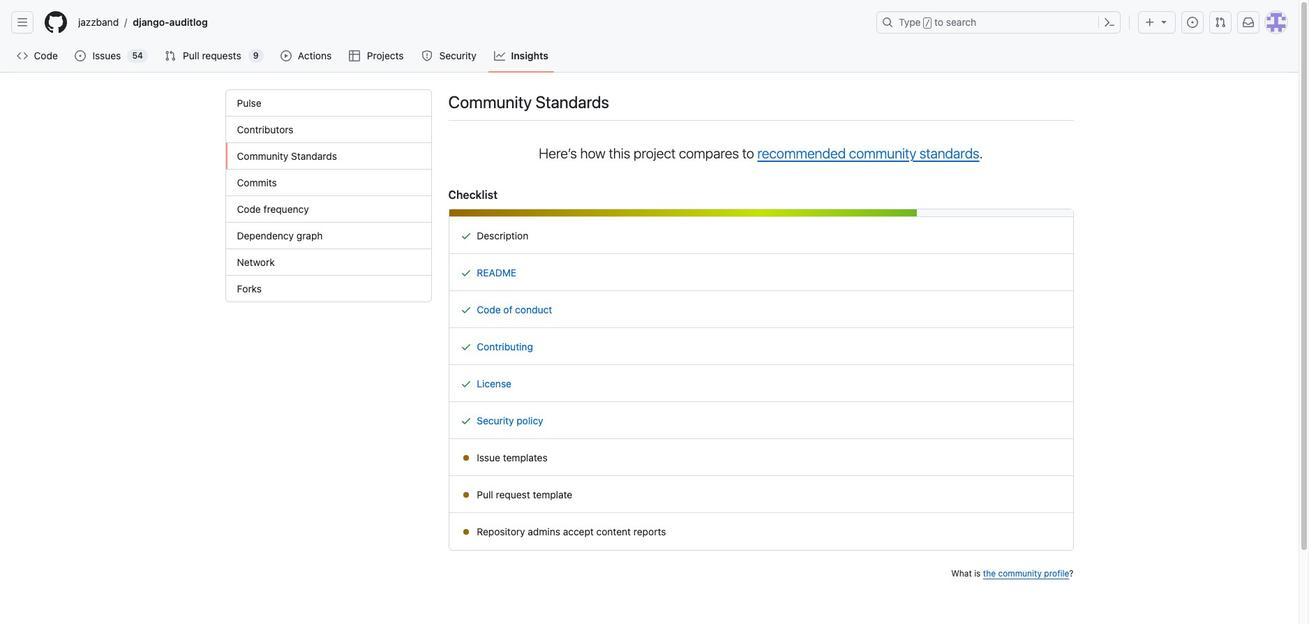 Task type: describe. For each thing, give the bounding box(es) containing it.
code link
[[11, 45, 64, 66]]

network
[[237, 256, 275, 268]]

code of conduct
[[477, 304, 552, 316]]

added image for license
[[460, 378, 472, 390]]

admins
[[528, 526, 561, 538]]

code frequency
[[237, 203, 309, 215]]

forks link
[[226, 276, 431, 302]]

security policy link
[[477, 415, 544, 427]]

1 vertical spatial community
[[999, 568, 1042, 579]]

insights element
[[225, 89, 432, 302]]

issue opened image
[[75, 50, 86, 61]]

pull request template
[[474, 489, 573, 501]]

community inside insights element
[[237, 150, 289, 162]]

repository admins accept content reports
[[474, 526, 666, 538]]

insights
[[511, 50, 549, 61]]

command palette image
[[1105, 17, 1116, 28]]

recommended
[[758, 145, 846, 161]]

0 horizontal spatial to
[[743, 145, 755, 161]]

actions
[[298, 50, 332, 61]]

.
[[980, 145, 984, 161]]

recommended community standards link
[[758, 145, 980, 161]]

content
[[597, 526, 631, 538]]

reports
[[634, 526, 666, 538]]

this
[[609, 145, 631, 161]]

added image for code of conduct
[[460, 304, 472, 316]]

readme link
[[477, 267, 517, 279]]

pull for pull request template
[[477, 489, 494, 501]]

description
[[474, 230, 529, 242]]

of
[[504, 304, 513, 316]]

the community profile link
[[984, 568, 1070, 579]]

jazzband
[[78, 16, 119, 28]]

contributors link
[[226, 117, 431, 143]]

pulse link
[[226, 90, 431, 117]]

table image
[[349, 50, 361, 61]]

homepage image
[[45, 11, 67, 34]]

code frequency link
[[226, 196, 431, 223]]

contributors
[[237, 124, 294, 135]]

repository
[[477, 526, 525, 538]]

0 horizontal spatial community
[[850, 145, 917, 161]]

security for security
[[440, 50, 477, 61]]

git pull request image
[[1216, 17, 1227, 28]]

jazzband / django-auditlog
[[78, 16, 208, 28]]

what is the community profile ?
[[952, 568, 1074, 579]]

commits
[[237, 177, 277, 189]]

graph
[[297, 230, 323, 242]]

the
[[984, 568, 996, 579]]

code of conduct link
[[477, 304, 552, 316]]

django-auditlog link
[[127, 11, 213, 34]]

here's
[[539, 145, 577, 161]]

contributing link
[[477, 341, 533, 353]]

conduct
[[515, 304, 552, 316]]

/ for jazzband
[[124, 16, 127, 28]]

code for code of conduct
[[477, 304, 501, 316]]

issues
[[93, 50, 121, 61]]

insights link
[[489, 45, 554, 66]]

issue
[[477, 452, 501, 464]]

shield image
[[422, 50, 433, 61]]

template
[[533, 489, 573, 501]]

readme
[[477, 267, 517, 279]]

license
[[477, 378, 512, 390]]

list containing jazzband
[[73, 11, 869, 34]]

plus image
[[1145, 17, 1156, 28]]

project
[[634, 145, 676, 161]]

projects
[[367, 50, 404, 61]]

dependency
[[237, 230, 294, 242]]



Task type: locate. For each thing, give the bounding box(es) containing it.
community down the contributors
[[237, 150, 289, 162]]

54
[[132, 50, 143, 61]]

pulse
[[237, 97, 262, 109]]

checklist
[[449, 189, 498, 201]]

1 vertical spatial standards
[[291, 150, 337, 162]]

/ inside type / to search
[[926, 18, 931, 28]]

0 vertical spatial security
[[440, 50, 477, 61]]

requests
[[202, 50, 241, 61]]

code right code image
[[34, 50, 58, 61]]

issue templates
[[474, 452, 548, 464]]

1 vertical spatial pull
[[477, 489, 494, 501]]

1 vertical spatial not added yet image
[[460, 526, 472, 538]]

how
[[581, 145, 606, 161]]

not added yet image for repository admins accept content reports
[[460, 526, 472, 538]]

1 horizontal spatial community
[[449, 92, 532, 112]]

standards up here's
[[536, 92, 610, 112]]

code for code frequency
[[237, 203, 261, 215]]

not added yet image left the repository
[[460, 526, 472, 538]]

commits link
[[226, 170, 431, 196]]

issue opened image
[[1188, 17, 1199, 28]]

2 vertical spatial added image
[[460, 378, 472, 390]]

1 horizontal spatial to
[[935, 16, 944, 28]]

triangle down image
[[1159, 16, 1170, 27]]

projects link
[[344, 45, 411, 66]]

/ inside jazzband / django-auditlog
[[124, 16, 127, 28]]

not added yet image
[[460, 489, 472, 501]]

type / to search
[[899, 16, 977, 28]]

compares
[[679, 145, 739, 161]]

added image for readme
[[460, 267, 472, 279]]

1 horizontal spatial code
[[237, 203, 261, 215]]

code down commits on the top
[[237, 203, 261, 215]]

added image left readme
[[460, 267, 472, 279]]

forks
[[237, 283, 262, 295]]

is
[[975, 568, 981, 579]]

community left standards at top
[[850, 145, 917, 161]]

community standards link
[[226, 143, 431, 170]]

0 horizontal spatial /
[[124, 16, 127, 28]]

templates
[[503, 452, 548, 464]]

0 horizontal spatial security
[[440, 50, 477, 61]]

0 vertical spatial community
[[449, 92, 532, 112]]

security left policy
[[477, 415, 514, 427]]

0 horizontal spatial community standards
[[237, 150, 337, 162]]

pull right git pull request image
[[183, 50, 199, 61]]

added image left 'license'
[[460, 378, 472, 390]]

0 vertical spatial added image
[[460, 267, 472, 279]]

added image left of
[[460, 304, 472, 316]]

?
[[1070, 568, 1074, 579]]

pull for pull requests
[[183, 50, 199, 61]]

added image
[[460, 230, 472, 242], [460, 341, 472, 353], [460, 415, 472, 427]]

here's how this project compares to recommended community standards .
[[539, 145, 984, 161]]

community right 'the'
[[999, 568, 1042, 579]]

1 horizontal spatial standards
[[536, 92, 610, 112]]

1 added image from the top
[[460, 267, 472, 279]]

to right compares
[[743, 145, 755, 161]]

community down graph icon
[[449, 92, 532, 112]]

auditlog
[[169, 16, 208, 28]]

dependency graph
[[237, 230, 323, 242]]

1 vertical spatial community standards
[[237, 150, 337, 162]]

accept
[[563, 526, 594, 538]]

security for security policy
[[477, 415, 514, 427]]

community standards inside insights element
[[237, 150, 337, 162]]

1 vertical spatial community
[[237, 150, 289, 162]]

2 vertical spatial code
[[477, 304, 501, 316]]

9
[[253, 50, 259, 61]]

0 horizontal spatial standards
[[291, 150, 337, 162]]

0 vertical spatial added image
[[460, 230, 472, 242]]

0 vertical spatial code
[[34, 50, 58, 61]]

not added yet image
[[460, 452, 472, 464], [460, 526, 472, 538]]

0 vertical spatial to
[[935, 16, 944, 28]]

community
[[449, 92, 532, 112], [237, 150, 289, 162]]

to
[[935, 16, 944, 28], [743, 145, 755, 161]]

0 horizontal spatial community
[[237, 150, 289, 162]]

added image left description
[[460, 230, 472, 242]]

git pull request image
[[165, 50, 176, 61]]

pull
[[183, 50, 199, 61], [477, 489, 494, 501]]

1 vertical spatial added image
[[460, 304, 472, 316]]

code
[[34, 50, 58, 61], [237, 203, 261, 215], [477, 304, 501, 316]]

community
[[850, 145, 917, 161], [999, 568, 1042, 579]]

added image left security policy link
[[460, 415, 472, 427]]

0 vertical spatial pull
[[183, 50, 199, 61]]

security right shield image
[[440, 50, 477, 61]]

1 horizontal spatial security
[[477, 415, 514, 427]]

0 vertical spatial community
[[850, 145, 917, 161]]

0 vertical spatial not added yet image
[[460, 452, 472, 464]]

1 not added yet image from the top
[[460, 452, 472, 464]]

2 vertical spatial added image
[[460, 415, 472, 427]]

graph image
[[495, 50, 506, 61]]

0 vertical spatial standards
[[536, 92, 610, 112]]

code left of
[[477, 304, 501, 316]]

standards inside insights element
[[291, 150, 337, 162]]

pull requests
[[183, 50, 241, 61]]

jazzband link
[[73, 11, 124, 34]]

code image
[[17, 50, 28, 61]]

dependency graph link
[[226, 223, 431, 249]]

what
[[952, 568, 973, 579]]

/ left 'django-'
[[124, 16, 127, 28]]

security link
[[416, 45, 483, 66]]

1 horizontal spatial pull
[[477, 489, 494, 501]]

added image for contributing
[[460, 341, 472, 353]]

code inside insights element
[[237, 203, 261, 215]]

0 horizontal spatial code
[[34, 50, 58, 61]]

standards
[[920, 145, 980, 161]]

license link
[[477, 378, 512, 390]]

to left search
[[935, 16, 944, 28]]

pull right not added yet icon
[[477, 489, 494, 501]]

standards down contributors link
[[291, 150, 337, 162]]

list
[[73, 11, 869, 34]]

added image left contributing link
[[460, 341, 472, 353]]

frequency
[[264, 203, 309, 215]]

search
[[947, 16, 977, 28]]

community standards down the insights
[[449, 92, 610, 112]]

security policy
[[477, 415, 544, 427]]

1 horizontal spatial /
[[926, 18, 931, 28]]

2 added image from the top
[[460, 304, 472, 316]]

community standards
[[449, 92, 610, 112], [237, 150, 337, 162]]

2 horizontal spatial code
[[477, 304, 501, 316]]

1 horizontal spatial community standards
[[449, 92, 610, 112]]

not added yet image left issue
[[460, 452, 472, 464]]

policy
[[517, 415, 544, 427]]

network link
[[226, 249, 431, 276]]

django-
[[133, 16, 169, 28]]

added image for security policy
[[460, 415, 472, 427]]

actions link
[[275, 45, 338, 66]]

0 horizontal spatial pull
[[183, 50, 199, 61]]

1 vertical spatial code
[[237, 203, 261, 215]]

3 added image from the top
[[460, 378, 472, 390]]

community standards down the contributors
[[237, 150, 337, 162]]

1 horizontal spatial community
[[999, 568, 1042, 579]]

standards
[[536, 92, 610, 112], [291, 150, 337, 162]]

1 vertical spatial added image
[[460, 341, 472, 353]]

notifications image
[[1244, 17, 1255, 28]]

/ right type
[[926, 18, 931, 28]]

play image
[[280, 50, 292, 61]]

type
[[899, 16, 921, 28]]

profile
[[1045, 568, 1070, 579]]

3 added image from the top
[[460, 415, 472, 427]]

code for code
[[34, 50, 58, 61]]

1 added image from the top
[[460, 230, 472, 242]]

contributing
[[477, 341, 533, 353]]

1 vertical spatial security
[[477, 415, 514, 427]]

request
[[496, 489, 530, 501]]

2 added image from the top
[[460, 341, 472, 353]]

added image
[[460, 267, 472, 279], [460, 304, 472, 316], [460, 378, 472, 390]]

/
[[124, 16, 127, 28], [926, 18, 931, 28]]

1 vertical spatial to
[[743, 145, 755, 161]]

/ for type
[[926, 18, 931, 28]]

2 not added yet image from the top
[[460, 526, 472, 538]]

security
[[440, 50, 477, 61], [477, 415, 514, 427]]

0 vertical spatial community standards
[[449, 92, 610, 112]]

not added yet image for issue templates
[[460, 452, 472, 464]]



Task type: vqa. For each thing, say whether or not it's contained in the screenshot.
customizable,
no



